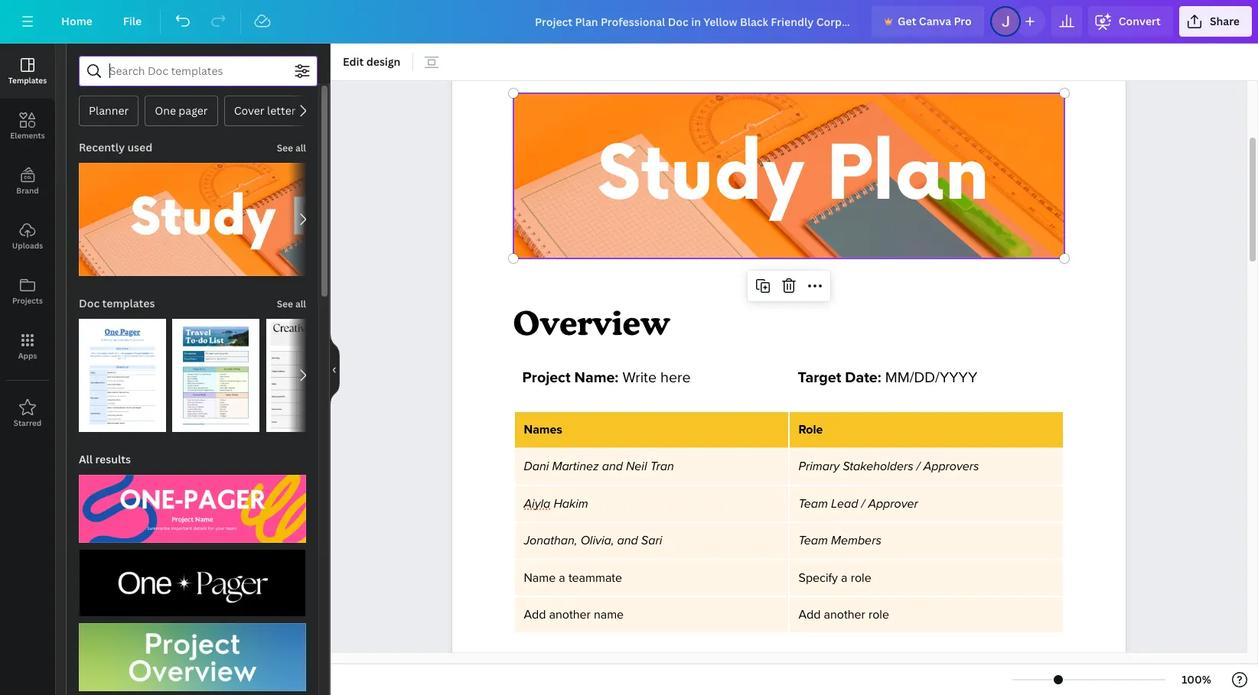 Task type: vqa. For each thing, say whether or not it's contained in the screenshot.
"Pro"
yes



Task type: describe. For each thing, give the bounding box(es) containing it.
projects button
[[0, 264, 55, 319]]

study plan docs banner in bright orange white vibrant professional style image
[[79, 163, 456, 276]]

design
[[366, 54, 401, 69]]

uploads
[[12, 240, 43, 251]]

elements button
[[0, 99, 55, 154]]

used
[[127, 140, 152, 155]]

share
[[1210, 14, 1240, 28]]

all for doc templates
[[295, 298, 306, 311]]

edit
[[343, 54, 364, 69]]

home
[[61, 14, 92, 28]]

one pager doc in black and white blue light blue classic professional style image
[[79, 319, 166, 432]]

pro
[[954, 14, 972, 28]]

study plan docs banner in bright orange white vibrant professional style group
[[79, 163, 456, 276]]

project overview/one-pager professional docs banner in black white sleek monochrome style group
[[79, 540, 306, 618]]

project overview docs banner in light green blue vibrant professional style image
[[79, 624, 306, 692]]

side panel tab list
[[0, 44, 55, 442]]

doc templates button
[[77, 289, 156, 319]]

all for recently used
[[295, 142, 306, 155]]

apps
[[18, 351, 37, 361]]

see all for doc templates
[[277, 298, 306, 311]]

travel to-do list doc in teal pastel green pastel purple vibrant professional style image
[[172, 319, 260, 432]]

one pager doc in black and white blue light blue classic professional style group
[[79, 310, 166, 432]]

doc templates
[[79, 296, 155, 311]]

one pager button
[[145, 96, 218, 126]]

starred button
[[0, 387, 55, 442]]

doc
[[79, 296, 100, 311]]

recently used
[[79, 140, 152, 155]]

elements
[[10, 130, 45, 141]]

study plan
[[597, 133, 990, 221]]

creative brief doc in black and white grey editorial style image
[[266, 319, 354, 432]]

Search Doc templates search field
[[109, 57, 287, 86]]

cover letter
[[234, 103, 296, 118]]

results
[[95, 452, 131, 467]]

cover letter button
[[224, 96, 306, 126]]

one
[[155, 103, 176, 118]]

see for doc templates
[[277, 298, 293, 311]]

brand button
[[0, 154, 55, 209]]

templates button
[[0, 44, 55, 99]]

cover
[[234, 103, 265, 118]]

edit design button
[[337, 50, 407, 74]]

pager
[[179, 103, 208, 118]]

canva
[[919, 14, 951, 28]]

edit design
[[343, 54, 401, 69]]

templates
[[102, 296, 155, 311]]

recently
[[79, 140, 125, 155]]

see all button for recently used
[[275, 132, 308, 163]]

letter
[[267, 103, 296, 118]]

recently used button
[[77, 132, 154, 163]]

convert button
[[1088, 6, 1173, 37]]



Task type: locate. For each thing, give the bounding box(es) containing it.
starred
[[14, 418, 42, 429]]

get canva pro button
[[872, 6, 984, 37]]

1 see all button from the top
[[275, 132, 308, 163]]

0 vertical spatial see all button
[[275, 132, 308, 163]]

main menu bar
[[0, 0, 1258, 44]]

100% button
[[1172, 668, 1222, 693]]

0 vertical spatial see
[[277, 142, 293, 155]]

planner button
[[79, 96, 139, 126]]

all results
[[79, 452, 131, 467]]

all
[[295, 142, 306, 155], [295, 298, 306, 311]]

planner
[[89, 103, 129, 118]]

2 see from the top
[[277, 298, 293, 311]]

templates
[[8, 75, 47, 86]]

creative brief doc in black and white grey editorial style group
[[266, 319, 354, 432]]

see all button
[[275, 132, 308, 163], [275, 289, 308, 319]]

100%
[[1182, 673, 1212, 687]]

1 vertical spatial see
[[277, 298, 293, 311]]

home link
[[49, 6, 105, 37]]

0 vertical spatial see all
[[277, 142, 306, 155]]

see for recently used
[[277, 142, 293, 155]]

all
[[79, 452, 93, 467]]

see all down 'letter'
[[277, 142, 306, 155]]

0 vertical spatial all
[[295, 142, 306, 155]]

hide image
[[330, 333, 340, 406]]

plan
[[826, 133, 990, 221]]

1 all from the top
[[295, 142, 306, 155]]

all up creative brief doc in black and white grey editorial style image
[[295, 298, 306, 311]]

brand
[[16, 185, 39, 196]]

see
[[277, 142, 293, 155], [277, 298, 293, 311]]

all down 'letter'
[[295, 142, 306, 155]]

file button
[[111, 6, 154, 37]]

see up creative brief doc in black and white grey editorial style image
[[277, 298, 293, 311]]

project overview/one-pager professional docs banner in black white sleek monochrome style image
[[79, 550, 306, 618]]

get
[[898, 14, 917, 28]]

1 see from the top
[[277, 142, 293, 155]]

see all up creative brief doc in black and white grey editorial style image
[[277, 298, 306, 311]]

projects
[[12, 295, 43, 306]]

Design title text field
[[523, 6, 866, 37]]

2 see all from the top
[[277, 298, 306, 311]]

get canva pro
[[898, 14, 972, 28]]

project overview/one-pager professional docs banner in pink dark blue yellow playful abstract style group
[[79, 466, 306, 544]]

study
[[597, 133, 804, 221]]

file
[[123, 14, 142, 28]]

2 all from the top
[[295, 298, 306, 311]]

see down 'letter'
[[277, 142, 293, 155]]

2 see all button from the top
[[275, 289, 308, 319]]

project overview docs banner in light green blue vibrant professional style group
[[79, 615, 306, 692]]

share button
[[1179, 6, 1252, 37]]

overview
[[513, 303, 670, 343]]

one pager
[[155, 103, 208, 118]]

convert
[[1119, 14, 1161, 28]]

project overview/one-pager professional docs banner in pink dark blue yellow playful abstract style image
[[79, 475, 306, 544]]

1 vertical spatial see all button
[[275, 289, 308, 319]]

1 vertical spatial all
[[295, 298, 306, 311]]

travel to-do list doc in teal pastel green pastel purple vibrant professional style group
[[172, 310, 260, 432]]

see all
[[277, 142, 306, 155], [277, 298, 306, 311]]

1 see all from the top
[[277, 142, 306, 155]]

see all button for doc templates
[[275, 289, 308, 319]]

see all for recently used
[[277, 142, 306, 155]]

1 vertical spatial see all
[[277, 298, 306, 311]]

apps button
[[0, 319, 55, 374]]

uploads button
[[0, 209, 55, 264]]



